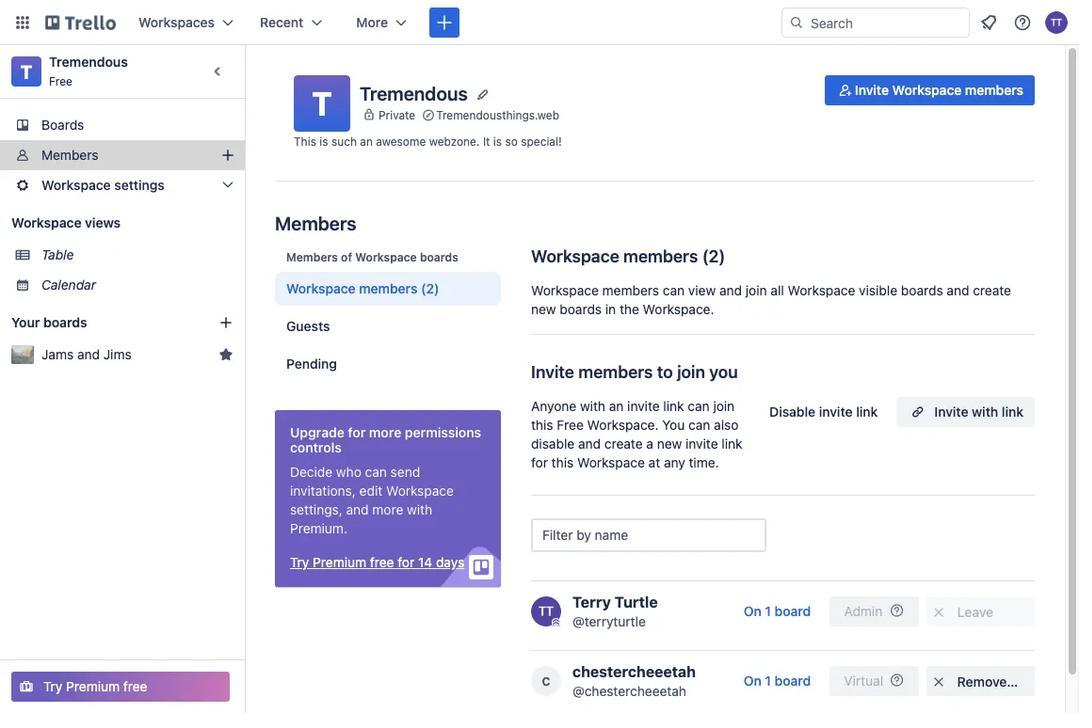 Task type: vqa. For each thing, say whether or not it's contained in the screenshot.
the
yes



Task type: locate. For each thing, give the bounding box(es) containing it.
free inside button
[[370, 555, 394, 571]]

create board or workspace image
[[435, 13, 454, 32]]

1 horizontal spatial new
[[657, 437, 682, 452]]

2 on 1 board link from the top
[[733, 667, 822, 697]]

t left tremendous free
[[20, 60, 32, 82]]

workspace inside dropdown button
[[41, 178, 111, 193]]

2 vertical spatial invite
[[935, 404, 969, 420]]

0 horizontal spatial free
[[123, 679, 147, 695]]

0 horizontal spatial new
[[531, 302, 556, 317]]

an
[[360, 135, 373, 148], [609, 399, 624, 414]]

boards link
[[0, 110, 245, 140]]

settings
[[114, 178, 165, 193]]

on 1 board left admin
[[744, 604, 811, 620]]

this
[[531, 418, 553, 433], [552, 455, 574, 471]]

0 horizontal spatial tremendous
[[49, 54, 128, 70]]

1 horizontal spatial invite
[[855, 82, 889, 98]]

1 vertical spatial new
[[657, 437, 682, 452]]

1 vertical spatial an
[[609, 399, 624, 414]]

1 on 1 board from the top
[[744, 604, 811, 620]]

Filter by name text field
[[531, 519, 767, 553]]

1 horizontal spatial premium
[[313, 555, 366, 571]]

t for t button
[[312, 84, 332, 123]]

try for try premium free
[[43, 679, 63, 695]]

0 vertical spatial new
[[531, 302, 556, 317]]

link
[[663, 399, 684, 414], [856, 404, 878, 420], [1002, 404, 1024, 420], [722, 437, 743, 452]]

1 vertical spatial this
[[552, 455, 574, 471]]

more down edit at the bottom left
[[372, 502, 403, 518]]

such
[[331, 135, 357, 148]]

2 horizontal spatial invite
[[935, 404, 969, 420]]

leave
[[957, 605, 994, 621]]

2 vertical spatial join
[[713, 399, 735, 414]]

jams and jims
[[41, 347, 132, 363]]

on 1 board link left admin
[[733, 597, 822, 627]]

0 vertical spatial tremendous
[[49, 54, 128, 70]]

invite inside button
[[855, 82, 889, 98]]

0 vertical spatial on 1 board
[[744, 604, 811, 620]]

1 vertical spatial on 1 board link
[[733, 667, 822, 697]]

join
[[746, 283, 767, 299], [677, 362, 705, 382], [713, 399, 735, 414]]

1 vertical spatial premium
[[66, 679, 120, 695]]

1 horizontal spatial with
[[580, 399, 606, 414]]

members left of
[[286, 251, 338, 264]]

invitations,
[[290, 484, 356, 499]]

tremendous
[[49, 54, 128, 70], [360, 82, 468, 104]]

invite right disable
[[819, 404, 853, 420]]

your boards with 1 items element
[[11, 312, 190, 334]]

1 vertical spatial members
[[275, 212, 357, 234]]

workspace inside the anyone with an invite link can join this free workspace. you can also disable and create a new invite link for this workspace at any time.
[[577, 455, 645, 471]]

0 horizontal spatial with
[[407, 502, 432, 518]]

try premium free button
[[11, 672, 230, 703]]

1 horizontal spatial an
[[609, 399, 624, 414]]

0 horizontal spatial for
[[348, 425, 366, 441]]

and inside the anyone with an invite link can join this free workspace. you can also disable and create a new invite link for this workspace at any time.
[[578, 437, 601, 452]]

0 vertical spatial for
[[348, 425, 366, 441]]

2 vertical spatial members
[[286, 251, 338, 264]]

this down disable
[[552, 455, 574, 471]]

for right upgrade
[[348, 425, 366, 441]]

search image
[[789, 15, 804, 30]]

workspace members down of
[[286, 281, 418, 297]]

and right disable
[[578, 437, 601, 452]]

1 horizontal spatial free
[[370, 555, 394, 571]]

board for terry turtle
[[775, 604, 811, 620]]

new inside the anyone with an invite link can join this free workspace. you can also disable and create a new invite link for this workspace at any time.
[[657, 437, 682, 452]]

t up this
[[312, 84, 332, 123]]

members
[[41, 147, 98, 163], [275, 212, 357, 234], [286, 251, 338, 264]]

1 horizontal spatial t
[[312, 84, 332, 123]]

0 vertical spatial try
[[290, 555, 309, 571]]

0 vertical spatial 1
[[765, 604, 771, 620]]

the
[[620, 302, 639, 317]]

premium inside button
[[66, 679, 120, 695]]

new down you
[[657, 437, 682, 452]]

on 1 board left virtual
[[744, 674, 811, 689]]

with inside invite with link 'button'
[[972, 404, 998, 420]]

join right to
[[677, 362, 705, 382]]

1 vertical spatial workspace.
[[587, 418, 659, 433]]

14
[[418, 555, 432, 571]]

1 horizontal spatial join
[[713, 399, 735, 414]]

starred icon image
[[218, 348, 234, 363]]

1 vertical spatial free
[[557, 418, 584, 433]]

workspace members
[[531, 246, 698, 266], [286, 281, 418, 297]]

members up the the
[[602, 283, 659, 299]]

1 vertical spatial 1
[[765, 674, 771, 689]]

1 board from the top
[[775, 604, 811, 620]]

1 vertical spatial on 1 board
[[744, 674, 811, 689]]

workspace. up a
[[587, 418, 659, 433]]

more up send
[[369, 425, 401, 441]]

2 horizontal spatial invite
[[819, 404, 853, 420]]

invite workspace members button
[[825, 75, 1035, 105]]

remove… link
[[927, 667, 1035, 697]]

pending
[[286, 356, 337, 372]]

1 on from the top
[[744, 604, 762, 620]]

members
[[965, 82, 1024, 98], [623, 246, 698, 266], [359, 281, 418, 297], [602, 283, 659, 299], [578, 362, 653, 382]]

1 vertical spatial t
[[312, 84, 332, 123]]

try premium free
[[43, 679, 147, 695]]

invite inside 'button'
[[935, 404, 969, 420]]

this is such an awesome webzone. it is so special!
[[294, 135, 562, 148]]

2 horizontal spatial with
[[972, 404, 998, 420]]

premium for try premium free
[[66, 679, 120, 695]]

0 horizontal spatial try
[[43, 679, 63, 695]]

premium for try premium free for 14 days
[[313, 555, 366, 571]]

0 vertical spatial sm image
[[836, 81, 855, 100]]

t inside t button
[[312, 84, 332, 123]]

can down you
[[688, 399, 710, 414]]

tremendous up private
[[360, 82, 468, 104]]

0 vertical spatial an
[[360, 135, 373, 148]]

try inside button
[[290, 555, 309, 571]]

free for try premium free for 14 days
[[370, 555, 394, 571]]

chestercheeetah @chestercheeetah
[[573, 663, 696, 700]]

back to home image
[[45, 8, 116, 38]]

free inside button
[[123, 679, 147, 695]]

can inside upgrade for more permissions controls decide who can send invitations, edit workspace settings, and more with premium.
[[365, 465, 387, 480]]

any
[[664, 455, 685, 471]]

1 on 1 board link from the top
[[733, 597, 822, 627]]

days
[[436, 555, 464, 571]]

1 horizontal spatial is
[[493, 135, 502, 148]]

1 horizontal spatial create
[[973, 283, 1011, 299]]

1 vertical spatial create
[[604, 437, 643, 452]]

boards left in
[[560, 302, 602, 317]]

edit
[[359, 484, 383, 499]]

table
[[41, 247, 74, 263]]

special!
[[521, 135, 562, 148]]

on 1 board link for chestercheeetah
[[733, 667, 822, 697]]

1 vertical spatial workspace members
[[286, 281, 418, 297]]

guests
[[286, 319, 330, 334]]

tremendous for tremendous free
[[49, 54, 128, 70]]

0 vertical spatial create
[[973, 283, 1011, 299]]

create
[[973, 283, 1011, 299], [604, 437, 643, 452]]

0 vertical spatial free
[[370, 555, 394, 571]]

try inside button
[[43, 679, 63, 695]]

on 1 board link for terry turtle
[[733, 597, 822, 627]]

premium
[[313, 555, 366, 571], [66, 679, 120, 695]]

1 vertical spatial for
[[531, 455, 548, 471]]

sm image down search 'field'
[[836, 81, 855, 100]]

can left view
[[663, 283, 685, 299]]

0 vertical spatial on 1 board link
[[733, 597, 822, 627]]

an down invite members to join you
[[609, 399, 624, 414]]

1
[[765, 604, 771, 620], [765, 674, 771, 689]]

0 horizontal spatial create
[[604, 437, 643, 452]]

2 vertical spatial for
[[398, 555, 415, 571]]

tremendous free
[[49, 54, 128, 88]]

join up also
[[713, 399, 735, 414]]

private
[[379, 109, 415, 122]]

an inside the anyone with an invite link can join this free workspace. you can also disable and create a new invite link for this workspace at any time.
[[609, 399, 624, 414]]

on 1 board for terry turtle
[[744, 604, 811, 620]]

an right such
[[360, 135, 373, 148]]

free down tremendous link
[[49, 74, 72, 88]]

0 vertical spatial workspace.
[[643, 302, 714, 317]]

1 horizontal spatial for
[[398, 555, 415, 571]]

disable invite link
[[769, 404, 878, 420]]

0 vertical spatial t
[[20, 60, 32, 82]]

0 horizontal spatial premium
[[66, 679, 120, 695]]

join left all at right
[[746, 283, 767, 299]]

)
[[719, 246, 725, 266]]

invite for invite members to join you
[[531, 362, 574, 382]]

0 vertical spatial free
[[49, 74, 72, 88]]

more
[[369, 425, 401, 441], [372, 502, 403, 518]]

1 horizontal spatial free
[[557, 418, 584, 433]]

invite down invite members to join you
[[627, 399, 660, 414]]

sm image inside 'remove…' link
[[930, 673, 948, 692]]

anyone
[[531, 399, 577, 414]]

workspace.
[[643, 302, 714, 317], [587, 418, 659, 433]]

0 vertical spatial premium
[[313, 555, 366, 571]]

views
[[85, 215, 121, 231]]

1 for chestercheeetah
[[765, 674, 771, 689]]

1 for terry turtle
[[765, 604, 771, 620]]

c
[[542, 675, 550, 688]]

members of workspace boards
[[286, 251, 458, 264]]

2 1 from the top
[[765, 674, 771, 689]]

free down anyone
[[557, 418, 584, 433]]

1 vertical spatial join
[[677, 362, 705, 382]]

for inside the anyone with an invite link can join this free workspace. you can also disable and create a new invite link for this workspace at any time.
[[531, 455, 548, 471]]

t inside t link
[[20, 60, 32, 82]]

members inside "link"
[[41, 147, 98, 163]]

anyone with an invite link can join this free workspace. you can also disable and create a new invite link for this workspace at any time.
[[531, 399, 743, 471]]

for left 14
[[398, 555, 415, 571]]

1 vertical spatial board
[[775, 674, 811, 689]]

for inside upgrade for more permissions controls decide who can send invitations, edit workspace settings, and more with premium.
[[348, 425, 366, 441]]

free
[[49, 74, 72, 88], [557, 418, 584, 433]]

members up of
[[275, 212, 357, 234]]

1 vertical spatial free
[[123, 679, 147, 695]]

can up edit at the bottom left
[[365, 465, 387, 480]]

2 board from the top
[[775, 674, 811, 689]]

free
[[370, 555, 394, 571], [123, 679, 147, 695]]

0 vertical spatial members
[[41, 147, 98, 163]]

workspace. down view
[[643, 302, 714, 317]]

members down the 'boards'
[[41, 147, 98, 163]]

workspace members up in
[[531, 246, 698, 266]]

calendar
[[41, 277, 96, 293]]

0 horizontal spatial is
[[320, 135, 328, 148]]

create inside the anyone with an invite link can join this free workspace. you can also disable and create a new invite link for this workspace at any time.
[[604, 437, 643, 452]]

2 on 1 board from the top
[[744, 674, 811, 689]]

(2)
[[421, 281, 439, 297]]

try for try premium free for 14 days
[[290, 555, 309, 571]]

sm image left remove…
[[930, 673, 948, 692]]

invite up time.
[[686, 437, 718, 452]]

primary element
[[0, 0, 1079, 45]]

can right you
[[688, 418, 710, 433]]

jims
[[103, 347, 132, 363]]

board left admin
[[775, 604, 811, 620]]

time.
[[689, 455, 719, 471]]

tremendous down the back to home image
[[49, 54, 128, 70]]

1 vertical spatial try
[[43, 679, 63, 695]]

and right view
[[720, 283, 742, 299]]

with
[[580, 399, 606, 414], [972, 404, 998, 420], [407, 502, 432, 518]]

members inside button
[[965, 82, 1024, 98]]

new left in
[[531, 302, 556, 317]]

and down edit at the bottom left
[[346, 502, 369, 518]]

0 vertical spatial join
[[746, 283, 767, 299]]

on for terry turtle
[[744, 604, 762, 620]]

board
[[775, 604, 811, 620], [775, 674, 811, 689]]

1 horizontal spatial try
[[290, 555, 309, 571]]

0 vertical spatial invite
[[855, 82, 889, 98]]

2 vertical spatial sm image
[[930, 673, 948, 692]]

t for t link
[[20, 60, 32, 82]]

0 horizontal spatial invite
[[531, 362, 574, 382]]

1 vertical spatial invite
[[531, 362, 574, 382]]

of
[[341, 251, 352, 264]]

and inside upgrade for more permissions controls decide who can send invitations, edit workspace settings, and more with premium.
[[346, 502, 369, 518]]

(
[[702, 246, 709, 266]]

workspace inside upgrade for more permissions controls decide who can send invitations, edit workspace settings, and more with premium.
[[386, 484, 454, 499]]

admin button
[[830, 597, 919, 627]]

members down 0 notifications image
[[965, 82, 1024, 98]]

free inside the anyone with an invite link can join this free workspace. you can also disable and create a new invite link for this workspace at any time.
[[557, 418, 584, 433]]

more button
[[345, 8, 418, 38]]

2 on from the top
[[744, 674, 762, 689]]

premium inside button
[[313, 555, 366, 571]]

board left virtual
[[775, 674, 811, 689]]

1 vertical spatial more
[[372, 502, 403, 518]]

for down disable
[[531, 455, 548, 471]]

@chestercheeetah
[[573, 684, 687, 700]]

this up disable
[[531, 418, 553, 433]]

virtual
[[844, 674, 883, 689]]

sm image inside the 'leave' link
[[930, 604, 948, 623]]

sm image for chestercheeetah
[[930, 673, 948, 692]]

sm image left leave
[[930, 604, 948, 623]]

0 horizontal spatial t
[[20, 60, 32, 82]]

workspace
[[892, 82, 962, 98], [41, 178, 111, 193], [11, 215, 82, 231], [531, 246, 619, 266], [355, 251, 417, 264], [286, 281, 356, 297], [531, 283, 599, 299], [788, 283, 855, 299], [577, 455, 645, 471], [386, 484, 454, 499]]

new
[[531, 302, 556, 317], [657, 437, 682, 452]]

recent
[[260, 15, 304, 30]]

( 2 )
[[702, 246, 725, 266]]

1 horizontal spatial tremendous
[[360, 82, 468, 104]]

2 horizontal spatial for
[[531, 455, 548, 471]]

2 horizontal spatial join
[[746, 283, 767, 299]]

0 vertical spatial on
[[744, 604, 762, 620]]

1 vertical spatial sm image
[[930, 604, 948, 623]]

0 horizontal spatial an
[[360, 135, 373, 148]]

can inside workspace members can view and join all workspace visible boards and create new boards in the workspace.
[[663, 283, 685, 299]]

your boards
[[11, 315, 87, 331]]

0 vertical spatial workspace members
[[531, 246, 698, 266]]

disable
[[531, 437, 575, 452]]

open information menu image
[[1013, 13, 1032, 32]]

is right the it
[[493, 135, 502, 148]]

free for try premium free
[[123, 679, 147, 695]]

with for anyone
[[580, 399, 606, 414]]

on 1 board link left virtual
[[733, 667, 822, 697]]

1 vertical spatial tremendous
[[360, 82, 468, 104]]

0 vertical spatial board
[[775, 604, 811, 620]]

members left to
[[578, 362, 653, 382]]

sm image
[[836, 81, 855, 100], [930, 604, 948, 623], [930, 673, 948, 692]]

is right this
[[320, 135, 328, 148]]

sm image for terry turtle
[[930, 604, 948, 623]]

tremendous for tremendous
[[360, 82, 468, 104]]

1 vertical spatial on
[[744, 674, 762, 689]]

t
[[20, 60, 32, 82], [312, 84, 332, 123]]

0 horizontal spatial free
[[49, 74, 72, 88]]

with inside the anyone with an invite link can join this free workspace. you can also disable and create a new invite link for this workspace at any time.
[[580, 399, 606, 414]]

new inside workspace members can view and join all workspace visible boards and create new boards in the workspace.
[[531, 302, 556, 317]]

1 1 from the top
[[765, 604, 771, 620]]



Task type: describe. For each thing, give the bounding box(es) containing it.
also
[[714, 418, 739, 433]]

permissions
[[405, 425, 481, 441]]

webzone.
[[429, 135, 480, 148]]

you
[[709, 362, 738, 382]]

turtle
[[615, 594, 658, 612]]

terry turtle (terryturtle) image
[[1045, 11, 1068, 34]]

t link
[[11, 57, 41, 87]]

premium.
[[290, 521, 347, 537]]

this member is an admin of this workspace. image
[[552, 619, 560, 627]]

settings,
[[290, 502, 343, 518]]

in
[[605, 302, 616, 317]]

boards right the visible on the top right of page
[[901, 283, 943, 299]]

disable invite link button
[[758, 397, 889, 428]]

who
[[336, 465, 361, 480]]

workspaces
[[138, 15, 215, 30]]

1 horizontal spatial workspace members
[[531, 246, 698, 266]]

workspace members can view and join all workspace visible boards and create new boards in the workspace.
[[531, 283, 1011, 317]]

chestercheeetah
[[573, 663, 696, 681]]

at
[[649, 455, 660, 471]]

0 horizontal spatial join
[[677, 362, 705, 382]]

0 notifications image
[[978, 11, 1000, 34]]

and right the visible on the top right of page
[[947, 283, 970, 299]]

terry
[[573, 594, 611, 612]]

0 horizontal spatial workspace members
[[286, 281, 418, 297]]

boards
[[41, 117, 84, 133]]

0 vertical spatial more
[[369, 425, 401, 441]]

free inside tremendous free
[[49, 74, 72, 88]]

workspace inside button
[[892, 82, 962, 98]]

table link
[[41, 246, 234, 265]]

for inside button
[[398, 555, 415, 571]]

join inside the anyone with an invite link can join this free workspace. you can also disable and create a new invite link for this workspace at any time.
[[713, 399, 735, 414]]

all
[[771, 283, 784, 299]]

and left jims
[[77, 347, 100, 363]]

invite for invite with link
[[935, 404, 969, 420]]

try premium free for 14 days button
[[290, 554, 464, 573]]

workspace views
[[11, 215, 121, 231]]

controls
[[290, 440, 342, 456]]

members left (
[[623, 246, 698, 266]]

0 vertical spatial this
[[531, 418, 553, 433]]

link inside 'button'
[[1002, 404, 1024, 420]]

jams
[[41, 347, 74, 363]]

calendar link
[[41, 276, 234, 295]]

invite with link button
[[897, 397, 1035, 428]]

join inside workspace members can view and join all workspace visible boards and create new boards in the workspace.
[[746, 283, 767, 299]]

add board image
[[218, 315, 234, 331]]

pending link
[[275, 348, 501, 381]]

upgrade for more permissions controls decide who can send invitations, edit workspace settings, and more with premium.
[[290, 425, 481, 537]]

on for chestercheeetah
[[744, 674, 762, 689]]

link inside button
[[856, 404, 878, 420]]

t button
[[294, 75, 350, 132]]

leave link
[[927, 597, 1035, 627]]

visible
[[859, 283, 898, 299]]

terry turtle @terryturtle
[[573, 594, 658, 630]]

0 horizontal spatial invite
[[627, 399, 660, 414]]

invite inside button
[[819, 404, 853, 420]]

boards up (2)
[[420, 251, 458, 264]]

Search field
[[804, 8, 969, 37]]

tremendousthings.web link
[[436, 106, 559, 125]]

2 is from the left
[[493, 135, 502, 148]]

remove…
[[957, 675, 1018, 690]]

jams and jims link
[[41, 346, 211, 364]]

sm image inside "invite workspace members" button
[[836, 81, 855, 100]]

more
[[356, 15, 388, 30]]

to
[[657, 362, 673, 382]]

workspace settings button
[[0, 170, 245, 201]]

so
[[505, 135, 518, 148]]

invite workspace members
[[855, 82, 1024, 98]]

members down 'members of workspace boards' on the top left of the page
[[359, 281, 418, 297]]

your
[[11, 315, 40, 331]]

@terryturtle
[[573, 614, 646, 630]]

virtual button
[[830, 667, 919, 697]]

upgrade
[[290, 425, 345, 441]]

you
[[662, 418, 685, 433]]

invite for invite workspace members
[[855, 82, 889, 98]]

members inside workspace members can view and join all workspace visible boards and create new boards in the workspace.
[[602, 283, 659, 299]]

send
[[391, 465, 420, 480]]

workspace settings
[[41, 178, 165, 193]]

workspace. inside the anyone with an invite link can join this free workspace. you can also disable and create a new invite link for this workspace at any time.
[[587, 418, 659, 433]]

create inside workspace members can view and join all workspace visible boards and create new boards in the workspace.
[[973, 283, 1011, 299]]

guests link
[[275, 310, 501, 344]]

invite members to join you
[[531, 362, 738, 382]]

recent button
[[249, 8, 334, 38]]

with inside upgrade for more permissions controls decide who can send invitations, edit workspace settings, and more with premium.
[[407, 502, 432, 518]]

invite with link
[[935, 404, 1024, 420]]

tremendous link
[[49, 54, 128, 70]]

workspace. inside workspace members can view and join all workspace visible boards and create new boards in the workspace.
[[643, 302, 714, 317]]

a
[[646, 437, 654, 452]]

workspace navigation collapse icon image
[[205, 58, 232, 85]]

admin
[[844, 604, 883, 620]]

workspaces button
[[127, 8, 245, 38]]

this
[[294, 135, 316, 148]]

1 is from the left
[[320, 135, 328, 148]]

disable
[[769, 404, 816, 420]]

try premium free for 14 days
[[290, 555, 464, 571]]

with for invite
[[972, 404, 998, 420]]

awesome
[[376, 135, 426, 148]]

tremendousthings.web
[[436, 109, 559, 122]]

2
[[709, 246, 719, 266]]

board for chestercheeetah
[[775, 674, 811, 689]]

boards up the jams
[[43, 315, 87, 331]]

it
[[483, 135, 490, 148]]

members link
[[0, 140, 245, 170]]

1 horizontal spatial invite
[[686, 437, 718, 452]]

decide
[[290, 465, 333, 480]]

on 1 board for chestercheeetah
[[744, 674, 811, 689]]

view
[[688, 283, 716, 299]]



